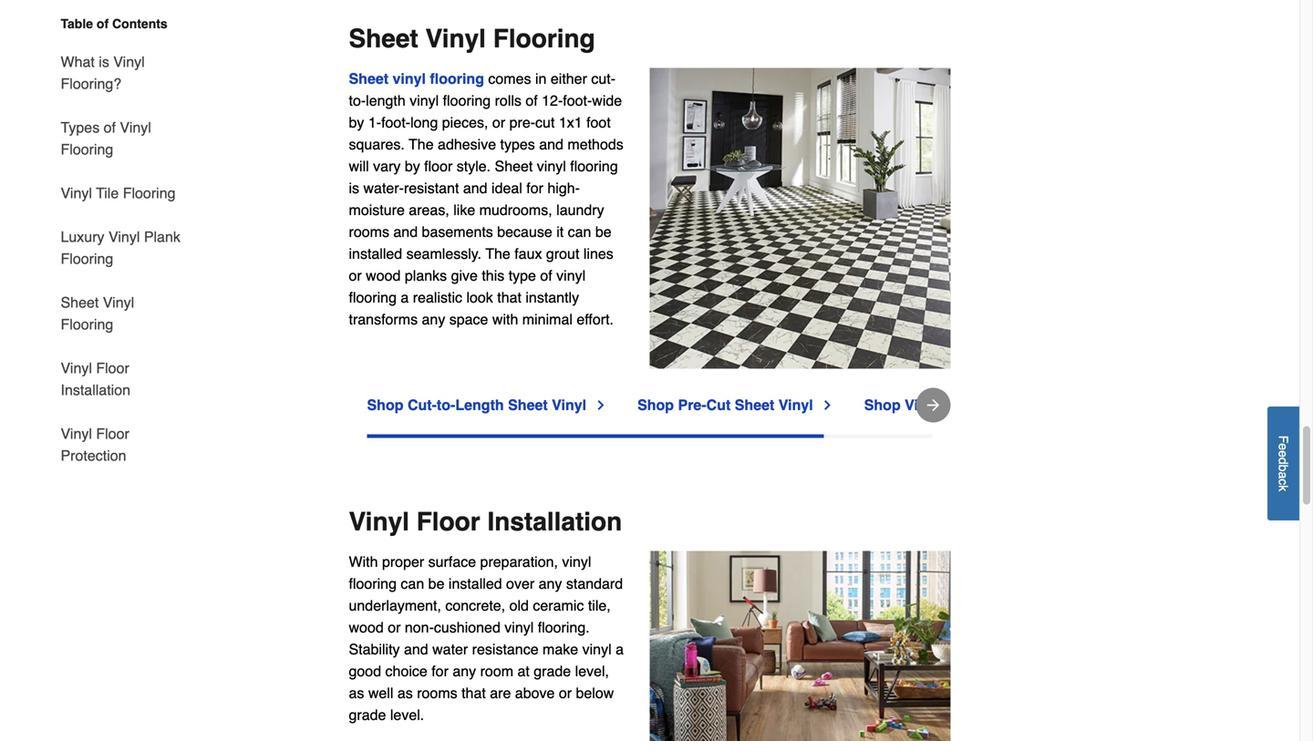 Task type: locate. For each thing, give the bounding box(es) containing it.
0 vertical spatial can
[[568, 223, 591, 240]]

1 horizontal spatial by
[[405, 158, 420, 175]]

foot-
[[563, 92, 592, 109], [381, 114, 410, 131]]

a right make
[[616, 641, 624, 658]]

as
[[349, 685, 364, 702], [398, 685, 413, 702]]

floor up surface
[[417, 507, 480, 537]]

table of contents element
[[46, 15, 183, 467]]

1 vertical spatial wood
[[349, 619, 384, 636]]

table of contents
[[61, 16, 168, 31]]

0 horizontal spatial grade
[[349, 707, 386, 723]]

the
[[409, 136, 434, 153], [486, 245, 511, 262]]

0 horizontal spatial can
[[401, 575, 424, 592]]

1 horizontal spatial shop
[[638, 397, 674, 413]]

mudrooms,
[[479, 201, 552, 218]]

types
[[61, 119, 100, 136]]

plank
[[144, 228, 180, 245]]

0 horizontal spatial shop
[[367, 397, 404, 413]]

transforms
[[349, 311, 418, 328]]

1 horizontal spatial vinyl floor installation
[[349, 507, 622, 537]]

e
[[1276, 443, 1291, 451], [1276, 450, 1291, 458]]

be inside comes in either cut- to-length vinyl flooring rolls of 12-foot-wide by 1-foot-long pieces, or pre-cut 1x1 foot squares. the adhesive types and methods will vary by floor style. sheet vinyl flooring is water-resistant and ideal for high- moisture areas, like mudrooms, laundry rooms and basements because it can be installed seamlessly. the faux grout lines or wood planks give this type of vinyl flooring a realistic look that instantly transforms any space with minimal effort.
[[595, 223, 612, 240]]

level,
[[575, 663, 609, 680]]

of right types
[[104, 119, 116, 136]]

that left are
[[462, 685, 486, 702]]

1 vertical spatial installed
[[449, 575, 502, 592]]

be up lines
[[595, 223, 612, 240]]

floor for vinyl floor installation link
[[96, 360, 129, 377]]

well
[[368, 685, 393, 702]]

areas,
[[409, 201, 449, 218]]

sheet up length
[[349, 70, 389, 87]]

cut-
[[408, 397, 437, 413]]

any inside comes in either cut- to-length vinyl flooring rolls of 12-foot-wide by 1-foot-long pieces, or pre-cut 1x1 foot squares. the adhesive types and methods will vary by floor style. sheet vinyl flooring is water-resistant and ideal for high- moisture areas, like mudrooms, laundry rooms and basements because it can be installed seamlessly. the faux grout lines or wood planks give this type of vinyl flooring a realistic look that instantly transforms any space with minimal effort.
[[422, 311, 445, 328]]

flooring up vinyl floor installation link
[[61, 316, 113, 333]]

installed down moisture
[[349, 245, 402, 262]]

a inside with proper surface preparation, vinyl flooring can be installed over any standard underlayment, concrete, old ceramic tile, wood or non-cushioned vinyl flooring. stability and water resistance make vinyl a good choice for any room at grade level, as well as rooms that are above or below grade level.
[[616, 641, 624, 658]]

sheet vinyl flooring up comes
[[349, 24, 595, 53]]

0 vertical spatial installed
[[349, 245, 402, 262]]

0 vertical spatial is
[[99, 53, 109, 70]]

1 horizontal spatial that
[[497, 289, 522, 306]]

flooring.
[[538, 619, 590, 636]]

what is vinyl flooring?
[[61, 53, 145, 92]]

a living room with brown leather couches and light brown wood-look vinyl plank flooring. image
[[650, 551, 951, 741]]

sheet right length
[[508, 397, 548, 413]]

by left 1-
[[349, 114, 364, 131]]

0 vertical spatial the
[[409, 136, 434, 153]]

shop left arrow right icon
[[864, 397, 901, 413]]

grade down make
[[534, 663, 571, 680]]

2 horizontal spatial shop
[[864, 397, 901, 413]]

is up flooring?
[[99, 53, 109, 70]]

1 horizontal spatial sheet vinyl flooring
[[349, 24, 595, 53]]

concrete,
[[445, 597, 505, 614]]

of inside types of vinyl flooring
[[104, 119, 116, 136]]

1 horizontal spatial installed
[[449, 575, 502, 592]]

1 vertical spatial any
[[539, 575, 562, 592]]

0 vertical spatial that
[[497, 289, 522, 306]]

0 vertical spatial installation
[[61, 382, 130, 399]]

e up b
[[1276, 450, 1291, 458]]

1 horizontal spatial foot-
[[563, 92, 592, 109]]

and down style.
[[463, 180, 488, 196]]

0 vertical spatial a
[[401, 289, 409, 306]]

2 shop from the left
[[638, 397, 674, 413]]

1 horizontal spatial a
[[616, 641, 624, 658]]

1 vertical spatial foot-
[[381, 114, 410, 131]]

of up instantly
[[540, 267, 552, 284]]

in
[[535, 70, 547, 87]]

1 horizontal spatial installation
[[487, 507, 622, 537]]

1 horizontal spatial to-
[[437, 397, 455, 413]]

shop vinyl sheet flooring link
[[864, 394, 1068, 416]]

1 vertical spatial sheet vinyl flooring
[[61, 294, 134, 333]]

0 vertical spatial by
[[349, 114, 364, 131]]

vinyl up length
[[393, 70, 426, 87]]

because
[[497, 223, 552, 240]]

can down proper
[[401, 575, 424, 592]]

be inside with proper surface preparation, vinyl flooring can be installed over any standard underlayment, concrete, old ceramic tile, wood or non-cushioned vinyl flooring. stability and water resistance make vinyl a good choice for any room at grade level, as well as rooms that are above or below grade level.
[[428, 575, 445, 592]]

over
[[506, 575, 535, 592]]

1 horizontal spatial grade
[[534, 663, 571, 680]]

vinyl
[[425, 24, 486, 53], [113, 53, 145, 70], [120, 119, 151, 136], [61, 185, 92, 202], [109, 228, 140, 245], [103, 294, 134, 311], [61, 360, 92, 377], [552, 397, 587, 413], [779, 397, 813, 413], [905, 397, 940, 413], [61, 425, 92, 442], [349, 507, 409, 537]]

shop
[[367, 397, 404, 413], [638, 397, 674, 413], [864, 397, 901, 413]]

any down realistic
[[422, 311, 445, 328]]

and
[[539, 136, 564, 153], [463, 180, 488, 196], [393, 223, 418, 240], [404, 641, 428, 658]]

for right ideal
[[526, 180, 544, 196]]

with
[[492, 311, 518, 328]]

non-
[[405, 619, 434, 636]]

f
[[1276, 436, 1291, 443]]

vinyl floor protection
[[61, 425, 129, 464]]

sheet right cut
[[735, 397, 775, 413]]

1x1
[[559, 114, 582, 131]]

1 horizontal spatial is
[[349, 180, 359, 196]]

be down surface
[[428, 575, 445, 592]]

1 horizontal spatial for
[[526, 180, 544, 196]]

shop inside 'shop pre-cut sheet vinyl' link
[[638, 397, 674, 413]]

flooring inside types of vinyl flooring
[[61, 141, 113, 158]]

preparation,
[[480, 553, 558, 570]]

1 vertical spatial vinyl floor installation
[[349, 507, 622, 537]]

rooms down moisture
[[349, 223, 389, 240]]

as down 'good'
[[349, 685, 364, 702]]

a inside comes in either cut- to-length vinyl flooring rolls of 12-foot-wide by 1-foot-long pieces, or pre-cut 1x1 foot squares. the adhesive types and methods will vary by floor style. sheet vinyl flooring is water-resistant and ideal for high- moisture areas, like mudrooms, laundry rooms and basements because it can be installed seamlessly. the faux grout lines or wood planks give this type of vinyl flooring a realistic look that instantly transforms any space with minimal effort.
[[401, 289, 409, 306]]

1 horizontal spatial can
[[568, 223, 591, 240]]

installed inside with proper surface preparation, vinyl flooring can be installed over any standard underlayment, concrete, old ceramic tile, wood or non-cushioned vinyl flooring. stability and water resistance make vinyl a good choice for any room at grade level, as well as rooms that are above or below grade level.
[[449, 575, 502, 592]]

1 as from the left
[[349, 685, 364, 702]]

vinyl up standard in the bottom of the page
[[562, 553, 591, 570]]

any
[[422, 311, 445, 328], [539, 575, 562, 592], [453, 663, 476, 680]]

is down will
[[349, 180, 359, 196]]

foot- down length
[[381, 114, 410, 131]]

1 vertical spatial the
[[486, 245, 511, 262]]

and down non-
[[404, 641, 428, 658]]

0 horizontal spatial for
[[432, 663, 449, 680]]

2 horizontal spatial any
[[539, 575, 562, 592]]

1 vertical spatial floor
[[96, 425, 129, 442]]

any up ceramic
[[539, 575, 562, 592]]

0 horizontal spatial the
[[409, 136, 434, 153]]

chevron right image
[[594, 398, 608, 412]]

0 vertical spatial grade
[[534, 663, 571, 680]]

a inside button
[[1276, 472, 1291, 479]]

0 horizontal spatial that
[[462, 685, 486, 702]]

1 e from the top
[[1276, 443, 1291, 451]]

f e e d b a c k button
[[1268, 407, 1300, 521]]

flooring down 'luxury' at the top of the page
[[61, 250, 113, 267]]

0 horizontal spatial installation
[[61, 382, 130, 399]]

types
[[500, 136, 535, 153]]

1 vertical spatial be
[[428, 575, 445, 592]]

as down choice
[[398, 685, 413, 702]]

1 horizontal spatial as
[[398, 685, 413, 702]]

installed up the concrete,
[[449, 575, 502, 592]]

0 vertical spatial to-
[[349, 92, 366, 109]]

1 vertical spatial a
[[1276, 472, 1291, 479]]

any down water
[[453, 663, 476, 680]]

cut
[[707, 397, 731, 413]]

a down planks
[[401, 289, 409, 306]]

for down water
[[432, 663, 449, 680]]

by right vary
[[405, 158, 420, 175]]

that up with
[[497, 289, 522, 306]]

1 vertical spatial grade
[[349, 707, 386, 723]]

floor up protection
[[96, 425, 129, 442]]

vinyl floor installation
[[61, 360, 130, 399], [349, 507, 622, 537]]

wood inside comes in either cut- to-length vinyl flooring rolls of 12-foot-wide by 1-foot-long pieces, or pre-cut 1x1 foot squares. the adhesive types and methods will vary by floor style. sheet vinyl flooring is water-resistant and ideal for high- moisture areas, like mudrooms, laundry rooms and basements because it can be installed seamlessly. the faux grout lines or wood planks give this type of vinyl flooring a realistic look that instantly transforms any space with minimal effort.
[[366, 267, 401, 284]]

to- inside comes in either cut- to-length vinyl flooring rolls of 12-foot-wide by 1-foot-long pieces, or pre-cut 1x1 foot squares. the adhesive types and methods will vary by floor style. sheet vinyl flooring is water-resistant and ideal for high- moisture areas, like mudrooms, laundry rooms and basements because it can be installed seamlessly. the faux grout lines or wood planks give this type of vinyl flooring a realistic look that instantly transforms any space with minimal effort.
[[349, 92, 366, 109]]

grade down well
[[349, 707, 386, 723]]

flooring inside sheet vinyl flooring
[[61, 316, 113, 333]]

shop left pre- on the right bottom of the page
[[638, 397, 674, 413]]

0 vertical spatial vinyl floor installation
[[61, 360, 130, 399]]

it
[[557, 223, 564, 240]]

below
[[576, 685, 614, 702]]

0 horizontal spatial sheet vinyl flooring
[[61, 294, 134, 333]]

shop for shop cut-to-length sheet vinyl
[[367, 397, 404, 413]]

0 horizontal spatial as
[[349, 685, 364, 702]]

0 horizontal spatial by
[[349, 114, 364, 131]]

rooms inside comes in either cut- to-length vinyl flooring rolls of 12-foot-wide by 1-foot-long pieces, or pre-cut 1x1 foot squares. the adhesive types and methods will vary by floor style. sheet vinyl flooring is water-resistant and ideal for high- moisture areas, like mudrooms, laundry rooms and basements because it can be installed seamlessly. the faux grout lines or wood planks give this type of vinyl flooring a realistic look that instantly transforms any space with minimal effort.
[[349, 223, 389, 240]]

d
[[1276, 458, 1291, 465]]

sheet down 'luxury' at the top of the page
[[61, 294, 99, 311]]

1 vertical spatial rooms
[[417, 685, 458, 702]]

1 vertical spatial can
[[401, 575, 424, 592]]

the up this
[[486, 245, 511, 262]]

0 horizontal spatial vinyl floor installation
[[61, 360, 130, 399]]

sheet right arrow right icon
[[944, 397, 983, 413]]

floor down sheet vinyl flooring link
[[96, 360, 129, 377]]

vinyl inside sheet vinyl flooring
[[103, 294, 134, 311]]

of left 12-
[[526, 92, 538, 109]]

0 horizontal spatial rooms
[[349, 223, 389, 240]]

resistant
[[404, 180, 459, 196]]

scrollbar
[[367, 434, 824, 438]]

wood
[[366, 267, 401, 284], [349, 619, 384, 636]]

0 horizontal spatial to-
[[349, 92, 366, 109]]

instantly
[[526, 289, 579, 306]]

2 vertical spatial any
[[453, 663, 476, 680]]

sheet vinyl flooring
[[349, 70, 484, 87]]

0 horizontal spatial is
[[99, 53, 109, 70]]

installation inside table of contents element
[[61, 382, 130, 399]]

sheet vinyl flooring
[[349, 24, 595, 53], [61, 294, 134, 333]]

shop inside shop vinyl sheet flooring link
[[864, 397, 901, 413]]

installed
[[349, 245, 402, 262], [449, 575, 502, 592]]

vinyl up level,
[[582, 641, 612, 658]]

0 vertical spatial any
[[422, 311, 445, 328]]

0 horizontal spatial installed
[[349, 245, 402, 262]]

minimal
[[522, 311, 573, 328]]

vinyl down "grout" at the top left of page
[[557, 267, 586, 284]]

floor
[[96, 360, 129, 377], [96, 425, 129, 442], [417, 507, 480, 537]]

types of vinyl flooring
[[61, 119, 151, 158]]

and down cut
[[539, 136, 564, 153]]

the down long
[[409, 136, 434, 153]]

look
[[466, 289, 493, 306]]

vinyl
[[393, 70, 426, 87], [410, 92, 439, 109], [537, 158, 566, 175], [557, 267, 586, 284], [562, 553, 591, 570], [505, 619, 534, 636], [582, 641, 612, 658]]

rooms up "level." at left
[[417, 685, 458, 702]]

space
[[449, 311, 488, 328]]

2 horizontal spatial a
[[1276, 472, 1291, 479]]

0 vertical spatial for
[[526, 180, 544, 196]]

floor
[[424, 158, 453, 175]]

pre-
[[678, 397, 707, 413]]

e up d
[[1276, 443, 1291, 451]]

vinyl up high-
[[537, 158, 566, 175]]

shop cut-to-length sheet vinyl
[[367, 397, 587, 413]]

1 shop from the left
[[367, 397, 404, 413]]

comes
[[488, 70, 531, 87]]

1 horizontal spatial any
[[453, 663, 476, 680]]

or up transforms
[[349, 267, 362, 284]]

surface
[[428, 553, 476, 570]]

vinyl floor protection link
[[61, 412, 183, 467]]

flooring down types
[[61, 141, 113, 158]]

wood left planks
[[366, 267, 401, 284]]

sheet down 'types'
[[495, 158, 533, 175]]

adhesive
[[438, 136, 496, 153]]

what is vinyl flooring? link
[[61, 40, 183, 106]]

shop inside the shop cut-to-length sheet vinyl link
[[367, 397, 404, 413]]

can right it
[[568, 223, 591, 240]]

vinyl down old
[[505, 619, 534, 636]]

0 horizontal spatial a
[[401, 289, 409, 306]]

1 horizontal spatial rooms
[[417, 685, 458, 702]]

what
[[61, 53, 95, 70]]

vinyl floor installation up vinyl floor protection
[[61, 360, 130, 399]]

foot- up 1x1
[[563, 92, 592, 109]]

sheet inside the shop cut-to-length sheet vinyl link
[[508, 397, 548, 413]]

floor inside vinyl floor protection
[[96, 425, 129, 442]]

shop for shop vinyl sheet flooring
[[864, 397, 901, 413]]

1 vertical spatial is
[[349, 180, 359, 196]]

planks
[[405, 267, 447, 284]]

0 vertical spatial rooms
[[349, 223, 389, 240]]

flooring inside luxury vinyl plank flooring
[[61, 250, 113, 267]]

1 vertical spatial by
[[405, 158, 420, 175]]

is inside comes in either cut- to-length vinyl flooring rolls of 12-foot-wide by 1-foot-long pieces, or pre-cut 1x1 foot squares. the adhesive types and methods will vary by floor style. sheet vinyl flooring is water-resistant and ideal for high- moisture areas, like mudrooms, laundry rooms and basements because it can be installed seamlessly. the faux grout lines or wood planks give this type of vinyl flooring a realistic look that instantly transforms any space with minimal effort.
[[349, 180, 359, 196]]

or left pre-
[[492, 114, 505, 131]]

installation up preparation, at the bottom left
[[487, 507, 622, 537]]

shop left cut-
[[367, 397, 404, 413]]

1 vertical spatial for
[[432, 663, 449, 680]]

0 vertical spatial floor
[[96, 360, 129, 377]]

vinyl inside what is vinyl flooring?
[[113, 53, 145, 70]]

is
[[99, 53, 109, 70], [349, 180, 359, 196]]

wood up stability
[[349, 619, 384, 636]]

0 vertical spatial be
[[595, 223, 612, 240]]

that
[[497, 289, 522, 306], [462, 685, 486, 702]]

1 vertical spatial to-
[[437, 397, 455, 413]]

0 vertical spatial wood
[[366, 267, 401, 284]]

1 vertical spatial that
[[462, 685, 486, 702]]

to- down space
[[437, 397, 455, 413]]

realistic
[[413, 289, 462, 306]]

be
[[595, 223, 612, 240], [428, 575, 445, 592]]

vinyl floor installation up surface
[[349, 507, 622, 537]]

of
[[97, 16, 109, 31], [526, 92, 538, 109], [104, 119, 116, 136], [540, 267, 552, 284]]

sheet inside 'shop pre-cut sheet vinyl' link
[[735, 397, 775, 413]]

2 vertical spatial a
[[616, 641, 624, 658]]

flooring
[[430, 70, 484, 87], [443, 92, 491, 109], [570, 158, 618, 175], [349, 289, 397, 306], [349, 575, 397, 592]]

0 vertical spatial sheet vinyl flooring
[[349, 24, 595, 53]]

luxury vinyl plank flooring link
[[61, 215, 183, 281]]

installation
[[61, 382, 130, 399], [487, 507, 622, 537]]

types of vinyl flooring link
[[61, 106, 183, 171]]

0 horizontal spatial any
[[422, 311, 445, 328]]

that inside comes in either cut- to-length vinyl flooring rolls of 12-foot-wide by 1-foot-long pieces, or pre-cut 1x1 foot squares. the adhesive types and methods will vary by floor style. sheet vinyl flooring is water-resistant and ideal for high- moisture areas, like mudrooms, laundry rooms and basements because it can be installed seamlessly. the faux grout lines or wood planks give this type of vinyl flooring a realistic look that instantly transforms any space with minimal effort.
[[497, 289, 522, 306]]

with
[[349, 553, 378, 570]]

0 horizontal spatial be
[[428, 575, 445, 592]]

sheet vinyl flooring down luxury vinyl plank flooring
[[61, 294, 134, 333]]

a up k
[[1276, 472, 1291, 479]]

to- up squares.
[[349, 92, 366, 109]]

3 shop from the left
[[864, 397, 901, 413]]

installation up vinyl floor protection
[[61, 382, 130, 399]]

sheet up sheet vinyl flooring link
[[349, 24, 418, 53]]

1 horizontal spatial be
[[595, 223, 612, 240]]

grout
[[546, 245, 579, 262]]



Task type: describe. For each thing, give the bounding box(es) containing it.
0 vertical spatial foot-
[[563, 92, 592, 109]]

floor for vinyl floor protection link
[[96, 425, 129, 442]]

rolls
[[495, 92, 522, 109]]

vinyl tile flooring link
[[61, 171, 176, 215]]

rooms inside with proper surface preparation, vinyl flooring can be installed over any standard underlayment, concrete, old ceramic tile, wood or non-cushioned vinyl flooring. stability and water resistance make vinyl a good choice for any room at grade level, as well as rooms that are above or below grade level.
[[417, 685, 458, 702]]

style.
[[457, 158, 491, 175]]

will
[[349, 158, 369, 175]]

chevron right image
[[821, 398, 835, 412]]

pieces,
[[442, 114, 488, 131]]

ideal
[[492, 180, 522, 196]]

vinyl tile flooring
[[61, 185, 176, 202]]

flooring up in
[[493, 24, 595, 53]]

pre-
[[509, 114, 535, 131]]

standard
[[566, 575, 623, 592]]

2 vertical spatial floor
[[417, 507, 480, 537]]

are
[[490, 685, 511, 702]]

cushioned
[[434, 619, 501, 636]]

wood inside with proper surface preparation, vinyl flooring can be installed over any standard underlayment, concrete, old ceramic tile, wood or non-cushioned vinyl flooring. stability and water resistance make vinyl a good choice for any room at grade level, as well as rooms that are above or below grade level.
[[349, 619, 384, 636]]

with proper surface preparation, vinyl flooring can be installed over any standard underlayment, concrete, old ceramic tile, wood or non-cushioned vinyl flooring. stability and water resistance make vinyl a good choice for any room at grade level, as well as rooms that are above or below grade level.
[[349, 553, 624, 723]]

effort.
[[577, 311, 614, 328]]

arrow right image
[[924, 396, 943, 414]]

flooring inside with proper surface preparation, vinyl flooring can be installed over any standard underlayment, concrete, old ceramic tile, wood or non-cushioned vinyl flooring. stability and water resistance make vinyl a good choice for any room at grade level, as well as rooms that are above or below grade level.
[[349, 575, 397, 592]]

vinyl up long
[[410, 92, 439, 109]]

sheet inside shop vinyl sheet flooring link
[[944, 397, 983, 413]]

cut-
[[591, 70, 616, 87]]

faux
[[515, 245, 542, 262]]

shop cut-to-length sheet vinyl link
[[367, 394, 608, 416]]

and down areas,
[[393, 223, 418, 240]]

moisture
[[349, 201, 405, 218]]

ceramic
[[533, 597, 584, 614]]

0 horizontal spatial foot-
[[381, 114, 410, 131]]

water-
[[363, 180, 404, 196]]

or left below
[[559, 685, 572, 702]]

sheet vinyl flooring inside table of contents element
[[61, 294, 134, 333]]

can inside comes in either cut- to-length vinyl flooring rolls of 12-foot-wide by 1-foot-long pieces, or pre-cut 1x1 foot squares. the adhesive types and methods will vary by floor style. sheet vinyl flooring is water-resistant and ideal for high- moisture areas, like mudrooms, laundry rooms and basements because it can be installed seamlessly. the faux grout lines or wood planks give this type of vinyl flooring a realistic look that instantly transforms any space with minimal effort.
[[568, 223, 591, 240]]

vinyl inside vinyl floor installation
[[61, 360, 92, 377]]

1 vertical spatial installation
[[487, 507, 622, 537]]

length
[[455, 397, 504, 413]]

shop for shop pre-cut sheet vinyl
[[638, 397, 674, 413]]

shop pre-cut sheet vinyl
[[638, 397, 813, 413]]

make
[[543, 641, 578, 658]]

an entryway with a black door, a bench and black and white checkerboard sheet vinyl flooring. image
[[650, 68, 951, 369]]

seamlessly.
[[406, 245, 482, 262]]

tile
[[96, 185, 119, 202]]

luxury
[[61, 228, 104, 245]]

protection
[[61, 447, 126, 464]]

shop pre-cut sheet vinyl link
[[638, 394, 835, 416]]

level.
[[390, 707, 424, 723]]

water
[[432, 641, 468, 658]]

contents
[[112, 16, 168, 31]]

above
[[515, 685, 555, 702]]

vary
[[373, 158, 401, 175]]

2 e from the top
[[1276, 450, 1291, 458]]

that inside with proper surface preparation, vinyl flooring can be installed over any standard underlayment, concrete, old ceramic tile, wood or non-cushioned vinyl flooring. stability and water resistance make vinyl a good choice for any room at grade level, as well as rooms that are above or below grade level.
[[462, 685, 486, 702]]

underlayment,
[[349, 597, 441, 614]]

or down underlayment,
[[388, 619, 401, 636]]

this
[[482, 267, 505, 284]]

type
[[509, 267, 536, 284]]

like
[[453, 201, 475, 218]]

room
[[480, 663, 514, 680]]

installed inside comes in either cut- to-length vinyl flooring rolls of 12-foot-wide by 1-foot-long pieces, or pre-cut 1x1 foot squares. the adhesive types and methods will vary by floor style. sheet vinyl flooring is water-resistant and ideal for high- moisture areas, like mudrooms, laundry rooms and basements because it can be installed seamlessly. the faux grout lines or wood planks give this type of vinyl flooring a realistic look that instantly transforms any space with minimal effort.
[[349, 245, 402, 262]]

of right table at the top
[[97, 16, 109, 31]]

lines
[[584, 245, 614, 262]]

long
[[410, 114, 438, 131]]

resistance
[[472, 641, 539, 658]]

foot
[[587, 114, 611, 131]]

12-
[[542, 92, 563, 109]]

table
[[61, 16, 93, 31]]

cut
[[535, 114, 555, 131]]

flooring?
[[61, 75, 121, 92]]

basements
[[422, 223, 493, 240]]

methods
[[568, 136, 624, 153]]

tile,
[[588, 597, 611, 614]]

is inside what is vinyl flooring?
[[99, 53, 109, 70]]

flooring right arrow right icon
[[987, 397, 1046, 413]]

shop vinyl sheet flooring
[[864, 397, 1046, 413]]

sheet inside comes in either cut- to-length vinyl flooring rolls of 12-foot-wide by 1-foot-long pieces, or pre-cut 1x1 foot squares. the adhesive types and methods will vary by floor style. sheet vinyl flooring is water-resistant and ideal for high- moisture areas, like mudrooms, laundry rooms and basements because it can be installed seamlessly. the faux grout lines or wood planks give this type of vinyl flooring a realistic look that instantly transforms any space with minimal effort.
[[495, 158, 533, 175]]

sheet vinyl flooring link
[[349, 70, 484, 87]]

1-
[[368, 114, 381, 131]]

vinyl floor installation link
[[61, 347, 183, 412]]

1 horizontal spatial the
[[486, 245, 511, 262]]

give
[[451, 267, 478, 284]]

and inside with proper surface preparation, vinyl flooring can be installed over any standard underlayment, concrete, old ceramic tile, wood or non-cushioned vinyl flooring. stability and water resistance make vinyl a good choice for any room at grade level, as well as rooms that are above or below grade level.
[[404, 641, 428, 658]]

comes in either cut- to-length vinyl flooring rolls of 12-foot-wide by 1-foot-long pieces, or pre-cut 1x1 foot squares. the adhesive types and methods will vary by floor style. sheet vinyl flooring is water-resistant and ideal for high- moisture areas, like mudrooms, laundry rooms and basements because it can be installed seamlessly. the faux grout lines or wood planks give this type of vinyl flooring a realistic look that instantly transforms any space with minimal effort.
[[349, 70, 624, 328]]

luxury vinyl plank flooring
[[61, 228, 180, 267]]

high-
[[548, 180, 580, 196]]

c
[[1276, 479, 1291, 485]]

for inside with proper surface preparation, vinyl flooring can be installed over any standard underlayment, concrete, old ceramic tile, wood or non-cushioned vinyl flooring. stability and water resistance make vinyl a good choice for any room at grade level, as well as rooms that are above or below grade level.
[[432, 663, 449, 680]]

can inside with proper surface preparation, vinyl flooring can be installed over any standard underlayment, concrete, old ceramic tile, wood or non-cushioned vinyl flooring. stability and water resistance make vinyl a good choice for any room at grade level, as well as rooms that are above or below grade level.
[[401, 575, 424, 592]]

vinyl inside vinyl floor protection
[[61, 425, 92, 442]]

vinyl inside types of vinyl flooring
[[120, 119, 151, 136]]

stability
[[349, 641, 400, 658]]

squares.
[[349, 136, 405, 153]]

at
[[518, 663, 530, 680]]

flooring right tile
[[123, 185, 176, 202]]

2 as from the left
[[398, 685, 413, 702]]

old
[[509, 597, 529, 614]]

good
[[349, 663, 381, 680]]

sheet vinyl flooring link
[[61, 281, 183, 347]]

vinyl inside luxury vinyl plank flooring
[[109, 228, 140, 245]]

for inside comes in either cut- to-length vinyl flooring rolls of 12-foot-wide by 1-foot-long pieces, or pre-cut 1x1 foot squares. the adhesive types and methods will vary by floor style. sheet vinyl flooring is water-resistant and ideal for high- moisture areas, like mudrooms, laundry rooms and basements because it can be installed seamlessly. the faux grout lines or wood planks give this type of vinyl flooring a realistic look that instantly transforms any space with minimal effort.
[[526, 180, 544, 196]]

vinyl floor installation inside table of contents element
[[61, 360, 130, 399]]

sheet inside sheet vinyl flooring
[[61, 294, 99, 311]]

k
[[1276, 485, 1291, 492]]

laundry
[[556, 201, 604, 218]]



Task type: vqa. For each thing, say whether or not it's contained in the screenshot.
The Room
yes



